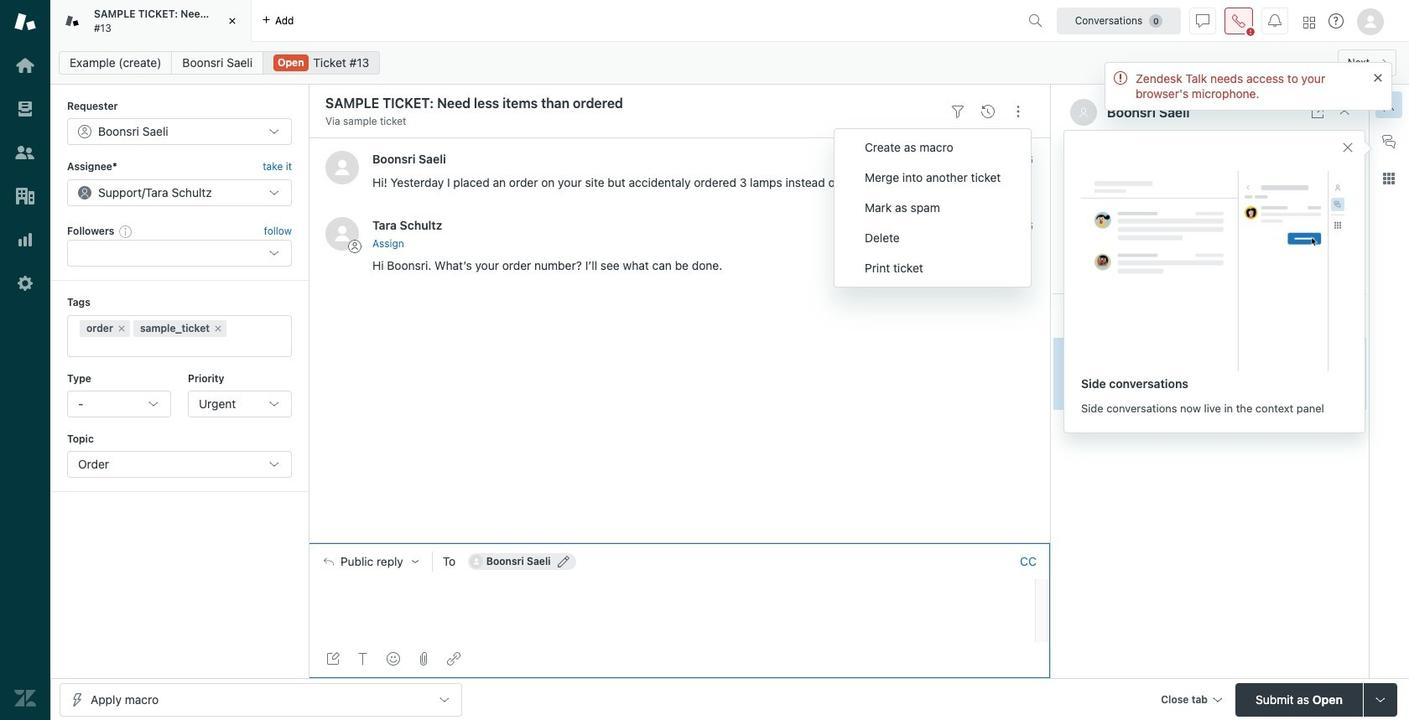 Task type: locate. For each thing, give the bounding box(es) containing it.
tabs tab list
[[50, 0, 1022, 42]]

conversationlabel log
[[309, 138, 1051, 544]]

organizations image
[[14, 185, 36, 207]]

avatar image
[[326, 151, 359, 185], [326, 218, 359, 251]]

4 menu item from the top
[[835, 223, 1032, 253]]

close image
[[224, 13, 241, 29]]

menu item
[[835, 133, 1032, 163], [835, 163, 1032, 193], [835, 193, 1032, 223], [835, 223, 1032, 253], [835, 253, 1032, 284]]

remove image
[[213, 324, 223, 334]]

user image
[[1079, 107, 1089, 117], [1081, 108, 1088, 117]]

menu
[[834, 128, 1032, 288]]

views image
[[14, 98, 36, 120]]

0 vertical spatial avatar image
[[326, 151, 359, 185]]

1 menu item from the top
[[835, 133, 1032, 163]]

events image
[[982, 105, 995, 118]]

close image
[[1338, 106, 1352, 119]]

0 vertical spatial yesterday 09:26 text field
[[956, 154, 1034, 166]]

zendesk image
[[14, 688, 36, 710]]

1 vertical spatial avatar image
[[326, 218, 359, 251]]

yesterday 09:26 text field inside the conversationlabel log
[[956, 154, 1034, 166]]

customers image
[[14, 142, 36, 164]]

add attachment image
[[417, 653, 430, 666]]

2 menu item from the top
[[835, 163, 1032, 193]]

filter image
[[952, 105, 965, 118]]

0 horizontal spatial yesterday 09:26 text field
[[956, 154, 1034, 166]]

get started image
[[14, 55, 36, 76]]

zendesk products image
[[1304, 16, 1316, 28]]

notifications image
[[1269, 14, 1282, 27]]

Add user notes text field
[[1150, 224, 1347, 281]]

1 horizontal spatial yesterday 09:26 text field
[[1103, 367, 1181, 380]]

Yesterday 09:26 text field
[[956, 154, 1034, 166], [1103, 367, 1181, 380]]

view more details image
[[1312, 106, 1325, 119]]

insert emojis image
[[387, 653, 400, 666]]

tab
[[50, 0, 252, 42]]

customer context image
[[1383, 98, 1396, 112]]

3 menu item from the top
[[835, 193, 1032, 223]]

admin image
[[14, 273, 36, 295]]

Subject field
[[322, 93, 940, 113]]



Task type: describe. For each thing, give the bounding box(es) containing it.
edit user image
[[558, 556, 569, 568]]

ticket actions image
[[1012, 105, 1025, 118]]

draft mode image
[[326, 653, 340, 666]]

reporting image
[[14, 229, 36, 251]]

1 vertical spatial yesterday 09:26 text field
[[1103, 367, 1181, 380]]

2 avatar image from the top
[[326, 218, 359, 251]]

displays possible ticket submission types image
[[1374, 694, 1388, 707]]

secondary element
[[50, 46, 1410, 80]]

get help image
[[1329, 13, 1344, 29]]

boonsri.saeli@example.com image
[[470, 555, 483, 569]]

add link (cmd k) image
[[447, 653, 461, 666]]

button displays agent's chat status as invisible. image
[[1197, 14, 1210, 27]]

1 avatar image from the top
[[326, 151, 359, 185]]

Yesterday 09:26 text field
[[956, 220, 1034, 233]]

apps image
[[1383, 172, 1396, 185]]

format text image
[[357, 653, 370, 666]]

remove image
[[117, 324, 127, 334]]

zendesk support image
[[14, 11, 36, 33]]

info on adding followers image
[[119, 225, 133, 238]]

main element
[[0, 0, 50, 721]]

5 menu item from the top
[[835, 253, 1032, 284]]



Task type: vqa. For each thing, say whether or not it's contained in the screenshot.
the Edit user icon
yes



